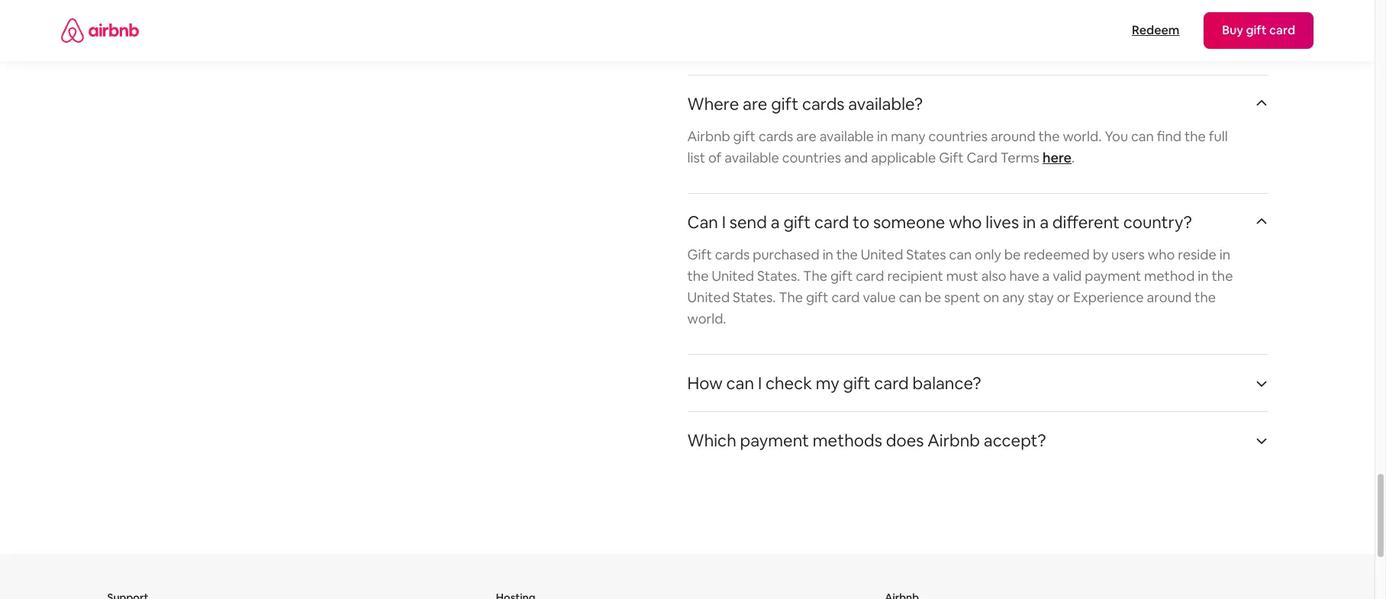 Task type: describe. For each thing, give the bounding box(es) containing it.
been
[[817, 30, 849, 48]]

balance?
[[913, 373, 982, 394]]

card left has
[[761, 30, 789, 48]]

are inside airbnb gift cards are available in many countries around the world. you can find the full list of available countries and applicable gift card terms
[[797, 127, 817, 145]]

where
[[688, 93, 739, 114]]

gift inside airbnb gift cards are available in many countries around the world. you can find the full list of available countries and applicable gift card terms
[[733, 127, 756, 145]]

payment inside dropdown button
[[740, 430, 809, 451]]

can up must
[[950, 246, 972, 263]]

gift down purchased
[[806, 289, 829, 306]]

must
[[947, 267, 979, 285]]

someone
[[874, 211, 946, 233]]

your
[[913, 30, 941, 48]]

list
[[688, 149, 706, 166]]

account,
[[990, 30, 1045, 48]]

card up value
[[856, 267, 885, 285]]

redeem
[[1132, 22, 1180, 38]]

users
[[1112, 246, 1145, 263]]

purchased
[[753, 246, 820, 263]]

1 vertical spatial i
[[758, 373, 762, 394]]

available?
[[849, 93, 923, 114]]

card left value
[[832, 289, 860, 306]]

the left funds
[[1048, 30, 1069, 48]]

how
[[688, 373, 723, 394]]

send
[[730, 211, 767, 233]]

any
[[1003, 289, 1025, 306]]

by
[[1093, 246, 1109, 263]]

world. inside gift cards purchased in the united states can only be redeemed by users who reside in the united states. the gift card recipient must also have a valid payment method in the united states. the gift card value can be spent on any stay or experience around the world.
[[688, 310, 727, 327]]

spent
[[945, 289, 981, 306]]

gift right once
[[735, 30, 758, 48]]

payment inside gift cards purchased in the united states can only be redeemed by users who reside in the united states. the gift card recipient must also have a valid payment method in the united states. the gift card value can be spent on any stay or experience around the world.
[[1085, 267, 1142, 285]]

profile element
[[706, 0, 1314, 61]]

where are gift cards available? button
[[688, 76, 1268, 126]]

once
[[688, 30, 722, 48]]

has
[[792, 30, 814, 48]]

0 vertical spatial i
[[722, 211, 726, 233]]

valid
[[1053, 267, 1082, 285]]

card
[[967, 149, 998, 166]]

redeemed
[[1024, 246, 1090, 263]]

here
[[1043, 149, 1072, 166]]

reside
[[1178, 246, 1217, 263]]

gift cards purchased in the united states can only be redeemed by users who reside in the united states. the gift card recipient must also have a valid payment method in the united states. the gift card value can be spent on any stay or experience around the world.
[[688, 246, 1237, 327]]

0 vertical spatial united
[[861, 246, 904, 263]]

my
[[816, 373, 840, 394]]

of
[[709, 149, 722, 166]]

gift inside gift cards purchased in the united states can only be redeemed by users who reside in the united states. the gift card recipient must also have a valid payment method in the united states. the gift card value can be spent on any stay or experience around the world.
[[688, 246, 712, 263]]

the up here link in the right top of the page
[[1039, 127, 1060, 145]]

1 vertical spatial countries
[[782, 149, 842, 166]]

cards inside gift cards purchased in the united states can only be redeemed by users who reside in the united states. the gift card recipient must also have a valid payment method in the united states. the gift card value can be spent on any stay or experience around the world.
[[715, 246, 750, 263]]

in right reside
[[1220, 246, 1231, 263]]

gift down has
[[771, 93, 799, 114]]

check
[[766, 373, 812, 394]]

where are gift cards available?
[[688, 93, 923, 114]]

method
[[1145, 267, 1195, 285]]

only
[[975, 246, 1002, 263]]

which payment methods does airbnb accept?
[[688, 430, 1047, 451]]

here link
[[1043, 149, 1072, 166]]

cards inside dropdown button
[[802, 93, 845, 114]]

0 vertical spatial airbnb
[[944, 30, 987, 48]]

gift up purchased
[[784, 211, 811, 233]]

.
[[1072, 149, 1075, 166]]

can i send a gift card to someone who lives in a different country?
[[688, 211, 1192, 233]]

0 vertical spatial states.
[[757, 267, 801, 285]]

recipient
[[888, 267, 944, 285]]

in inside airbnb gift cards are available in many countries around the world. you can find the full list of available countries and applicable gift card terms
[[877, 127, 888, 145]]

won't
[[1111, 30, 1147, 48]]

states
[[907, 246, 947, 263]]

you
[[1105, 127, 1129, 145]]

the right purchased
[[837, 246, 858, 263]]

card up purchased
[[815, 211, 849, 233]]

2 vertical spatial united
[[688, 289, 730, 306]]



Task type: locate. For each thing, give the bounding box(es) containing it.
the
[[1048, 30, 1069, 48], [1039, 127, 1060, 145], [1185, 127, 1206, 145], [837, 246, 858, 263], [688, 267, 709, 285], [1212, 267, 1234, 285], [1195, 289, 1216, 306]]

i right can
[[722, 211, 726, 233]]

payment up experience
[[1085, 267, 1142, 285]]

united up recipient
[[861, 246, 904, 263]]

can
[[1132, 127, 1154, 145], [950, 246, 972, 263], [899, 289, 922, 306], [727, 373, 754, 394]]

around inside airbnb gift cards are available in many countries around the world. you can find the full list of available countries and applicable gift card terms
[[991, 127, 1036, 145]]

1 horizontal spatial gift
[[939, 149, 964, 166]]

who
[[949, 211, 982, 233], [1148, 246, 1175, 263]]

can
[[688, 211, 718, 233]]

1 vertical spatial united
[[712, 267, 754, 285]]

world.
[[1063, 127, 1102, 145], [688, 310, 727, 327]]

how can i check my gift card balance?
[[688, 373, 982, 394]]

cards inside airbnb gift cards are available in many countries around the world. you can find the full list of available countries and applicable gift card terms
[[759, 127, 794, 145]]

1 horizontal spatial world.
[[1063, 127, 1102, 145]]

a right once
[[725, 30, 732, 48]]

0 horizontal spatial countries
[[782, 149, 842, 166]]

2 vertical spatial cards
[[715, 246, 750, 263]]

can i send a gift card to someone who lives in a different country? button
[[688, 194, 1268, 244]]

1 vertical spatial to
[[853, 211, 870, 233]]

0 horizontal spatial available
[[725, 149, 779, 166]]

be
[[1005, 246, 1021, 263], [925, 289, 942, 306]]

can inside dropdown button
[[727, 373, 754, 394]]

the down method
[[1195, 289, 1216, 306]]

gift right my
[[843, 373, 871, 394]]

united down can
[[688, 289, 730, 306]]

redeem link
[[1124, 15, 1187, 46]]

a
[[725, 30, 732, 48], [771, 211, 780, 233], [1040, 211, 1049, 233], [1043, 267, 1050, 285]]

how can i check my gift card balance? button
[[688, 355, 1268, 411]]

are down where are gift cards available?
[[797, 127, 817, 145]]

1 horizontal spatial countries
[[929, 127, 988, 145]]

1 vertical spatial are
[[797, 127, 817, 145]]

2 vertical spatial airbnb
[[928, 430, 980, 451]]

1 horizontal spatial payment
[[1085, 267, 1142, 285]]

0 horizontal spatial payment
[[740, 430, 809, 451]]

airbnb right does on the bottom right of page
[[928, 430, 980, 451]]

are inside dropdown button
[[743, 93, 768, 114]]

gift down where
[[733, 127, 756, 145]]

airbnb up of
[[688, 127, 730, 145]]

payment
[[1085, 267, 1142, 285], [740, 430, 809, 451]]

expire.
[[1150, 30, 1192, 48]]

1 vertical spatial around
[[1147, 289, 1192, 306]]

who up method
[[1148, 246, 1175, 263]]

in right lives
[[1023, 211, 1036, 233]]

0 vertical spatial payment
[[1085, 267, 1142, 285]]

1 vertical spatial the
[[779, 289, 803, 306]]

to
[[896, 30, 910, 48], [853, 211, 870, 233]]

a up redeemed
[[1040, 211, 1049, 233]]

different
[[1053, 211, 1120, 233]]

are
[[743, 93, 768, 114], [797, 127, 817, 145]]

in left many
[[877, 127, 888, 145]]

a left valid
[[1043, 267, 1050, 285]]

0 horizontal spatial be
[[925, 289, 942, 306]]

1 vertical spatial cards
[[759, 127, 794, 145]]

states.
[[757, 267, 801, 285], [733, 289, 776, 306]]

are right where
[[743, 93, 768, 114]]

in down reside
[[1198, 267, 1209, 285]]

a right send
[[771, 211, 780, 233]]

here .
[[1043, 149, 1075, 166]]

united down send
[[712, 267, 754, 285]]

0 vertical spatial cards
[[802, 93, 845, 114]]

1 vertical spatial gift
[[688, 246, 712, 263]]

have
[[1010, 267, 1040, 285]]

cards down where are gift cards available?
[[759, 127, 794, 145]]

terms
[[1001, 149, 1040, 166]]

a inside gift cards purchased in the united states can only be redeemed by users who reside in the united states. the gift card recipient must also have a valid payment method in the united states. the gift card value can be spent on any stay or experience around the world.
[[1043, 267, 1050, 285]]

gift inside airbnb gift cards are available in many countries around the world. you can find the full list of available countries and applicable gift card terms
[[939, 149, 964, 166]]

card
[[761, 30, 789, 48], [815, 211, 849, 233], [856, 267, 885, 285], [832, 289, 860, 306], [875, 373, 909, 394]]

find
[[1157, 127, 1182, 145]]

0 vertical spatial the
[[804, 267, 828, 285]]

0 horizontal spatial i
[[722, 211, 726, 233]]

be right only
[[1005, 246, 1021, 263]]

0 horizontal spatial around
[[991, 127, 1036, 145]]

country?
[[1124, 211, 1192, 233]]

gift left card
[[939, 149, 964, 166]]

applicable
[[871, 149, 936, 166]]

accept?
[[984, 430, 1047, 451]]

1 horizontal spatial who
[[1148, 246, 1175, 263]]

0 vertical spatial gift
[[939, 149, 964, 166]]

around up "terms"
[[991, 127, 1036, 145]]

0 vertical spatial world.
[[1063, 127, 1102, 145]]

once a gift card has been added to your airbnb account, the funds won't expire.
[[688, 30, 1192, 48]]

world. inside airbnb gift cards are available in many countries around the world. you can find the full list of available countries and applicable gift card terms
[[1063, 127, 1102, 145]]

1 vertical spatial be
[[925, 289, 942, 306]]

who left lives
[[949, 211, 982, 233]]

the
[[804, 267, 828, 285], [779, 289, 803, 306]]

or
[[1057, 289, 1071, 306]]

payment down check
[[740, 430, 809, 451]]

0 horizontal spatial to
[[853, 211, 870, 233]]

0 horizontal spatial gift
[[688, 246, 712, 263]]

0 vertical spatial around
[[991, 127, 1036, 145]]

added
[[852, 30, 893, 48]]

cards down send
[[715, 246, 750, 263]]

countries
[[929, 127, 988, 145], [782, 149, 842, 166]]

the left full
[[1185, 127, 1206, 145]]

around inside gift cards purchased in the united states can only be redeemed by users who reside in the united states. the gift card recipient must also have a valid payment method in the united states. the gift card value can be spent on any stay or experience around the world.
[[1147, 289, 1192, 306]]

cards
[[802, 93, 845, 114], [759, 127, 794, 145], [715, 246, 750, 263]]

can down recipient
[[899, 289, 922, 306]]

0 vertical spatial are
[[743, 93, 768, 114]]

airbnb inside which payment methods does airbnb accept? dropdown button
[[928, 430, 980, 451]]

united
[[861, 246, 904, 263], [712, 267, 754, 285], [688, 289, 730, 306]]

which payment methods does airbnb accept? button
[[688, 412, 1268, 469]]

airbnb
[[944, 30, 987, 48], [688, 127, 730, 145], [928, 430, 980, 451]]

available right of
[[725, 149, 779, 166]]

around
[[991, 127, 1036, 145], [1147, 289, 1192, 306]]

which
[[688, 430, 737, 451]]

who inside gift cards purchased in the united states can only be redeemed by users who reside in the united states. the gift card recipient must also have a valid payment method in the united states. the gift card value can be spent on any stay or experience around the world.
[[1148, 246, 1175, 263]]

also
[[982, 267, 1007, 285]]

full
[[1209, 127, 1228, 145]]

0 vertical spatial to
[[896, 30, 910, 48]]

and
[[845, 149, 868, 166]]

0 horizontal spatial are
[[743, 93, 768, 114]]

1 vertical spatial who
[[1148, 246, 1175, 263]]

1 vertical spatial states.
[[733, 289, 776, 306]]

available
[[820, 127, 874, 145], [725, 149, 779, 166]]

lives
[[986, 211, 1019, 233]]

gift left recipient
[[831, 267, 853, 285]]

2 horizontal spatial cards
[[802, 93, 845, 114]]

0 vertical spatial be
[[1005, 246, 1021, 263]]

who inside can i send a gift card to someone who lives in a different country? dropdown button
[[949, 211, 982, 233]]

1 vertical spatial world.
[[688, 310, 727, 327]]

funds
[[1072, 30, 1108, 48]]

1 horizontal spatial cards
[[759, 127, 794, 145]]

many
[[891, 127, 926, 145]]

to inside dropdown button
[[853, 211, 870, 233]]

0 horizontal spatial world.
[[688, 310, 727, 327]]

the down can
[[688, 267, 709, 285]]

airbnb gift cards are available in many countries around the world. you can find the full list of available countries and applicable gift card terms
[[688, 127, 1231, 166]]

to left the someone
[[853, 211, 870, 233]]

gift
[[939, 149, 964, 166], [688, 246, 712, 263]]

to left 'your'
[[896, 30, 910, 48]]

card left "balance?"
[[875, 373, 909, 394]]

be down recipient
[[925, 289, 942, 306]]

can inside airbnb gift cards are available in many countries around the world. you can find the full list of available countries and applicable gift card terms
[[1132, 127, 1154, 145]]

in right purchased
[[823, 246, 834, 263]]

0 vertical spatial countries
[[929, 127, 988, 145]]

experience
[[1074, 289, 1144, 306]]

1 vertical spatial payment
[[740, 430, 809, 451]]

airbnb inside airbnb gift cards are available in many countries around the world. you can find the full list of available countries and applicable gift card terms
[[688, 127, 730, 145]]

1 horizontal spatial around
[[1147, 289, 1192, 306]]

cards left available?
[[802, 93, 845, 114]]

1 horizontal spatial to
[[896, 30, 910, 48]]

1 vertical spatial airbnb
[[688, 127, 730, 145]]

gift down can
[[688, 246, 712, 263]]

1 horizontal spatial available
[[820, 127, 874, 145]]

gift
[[735, 30, 758, 48], [771, 93, 799, 114], [733, 127, 756, 145], [784, 211, 811, 233], [831, 267, 853, 285], [806, 289, 829, 306], [843, 373, 871, 394]]

airbnb right 'your'
[[944, 30, 987, 48]]

stay
[[1028, 289, 1054, 306]]

1 horizontal spatial i
[[758, 373, 762, 394]]

0 vertical spatial available
[[820, 127, 874, 145]]

can right you
[[1132, 127, 1154, 145]]

1 horizontal spatial are
[[797, 127, 817, 145]]

countries up card
[[929, 127, 988, 145]]

does
[[886, 430, 924, 451]]

countries left and at the top
[[782, 149, 842, 166]]

available up and at the top
[[820, 127, 874, 145]]

0 horizontal spatial cards
[[715, 246, 750, 263]]

world. up .
[[1063, 127, 1102, 145]]

around down method
[[1147, 289, 1192, 306]]

in
[[877, 127, 888, 145], [1023, 211, 1036, 233], [823, 246, 834, 263], [1220, 246, 1231, 263], [1198, 267, 1209, 285]]

value
[[863, 289, 896, 306]]

on
[[984, 289, 1000, 306]]

1 vertical spatial available
[[725, 149, 779, 166]]

1 horizontal spatial be
[[1005, 246, 1021, 263]]

i left check
[[758, 373, 762, 394]]

can right how
[[727, 373, 754, 394]]

methods
[[813, 430, 883, 451]]

i
[[722, 211, 726, 233], [758, 373, 762, 394]]

0 horizontal spatial who
[[949, 211, 982, 233]]

0 vertical spatial who
[[949, 211, 982, 233]]

world. up how
[[688, 310, 727, 327]]

in inside dropdown button
[[1023, 211, 1036, 233]]

the down reside
[[1212, 267, 1234, 285]]



Task type: vqa. For each thing, say whether or not it's contained in the screenshot.
payment inside the dropdown button
yes



